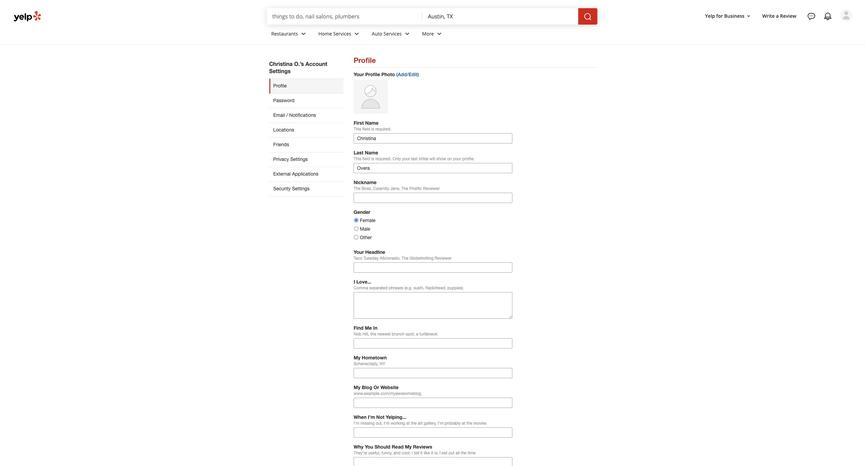 Task type: describe. For each thing, give the bounding box(es) containing it.
art
[[418, 421, 423, 426]]

time
[[468, 451, 476, 456]]

privacy settings link
[[269, 152, 344, 167]]

email / notifications link
[[269, 108, 344, 123]]

none field 'things to do, nail salons, plumbers'
[[267, 8, 423, 25]]

o.'s
[[294, 60, 304, 67]]

16 chevron down v2 image
[[747, 13, 752, 19]]

1 it from the left
[[421, 451, 423, 456]]

first
[[354, 120, 364, 126]]

for
[[717, 13, 724, 19]]

Last Name text field
[[354, 163, 513, 173]]

the inside find me in nob hill, the newest brunch spot, a turtleneck
[[371, 332, 377, 337]]

is for last
[[372, 157, 375, 161]]

i'm up missing
[[368, 414, 375, 420]]

only
[[393, 157, 401, 161]]

privacy settings
[[274, 156, 308, 162]]

yelp
[[706, 13, 716, 19]]

settings for security
[[292, 186, 310, 191]]

a inside find me in nob hill, the newest brunch spot, a turtleneck
[[416, 332, 419, 337]]

the left "art"
[[411, 421, 417, 426]]

website
[[381, 384, 399, 390]]

nickname
[[354, 179, 377, 185]]

this for last
[[354, 157, 362, 161]]

i love... comma separated phrases (e.g. sushi, radiohead, puppies)
[[354, 279, 464, 290]]

Why You Should Read My Reviews text field
[[354, 457, 513, 466]]

headline
[[366, 249, 386, 255]]

last
[[354, 150, 364, 155]]

your profile photo (add/edit)
[[354, 71, 419, 77]]

security settings
[[274, 186, 310, 191]]

When I'm Not Yelping... text field
[[354, 428, 513, 438]]

services for auto services
[[384, 30, 402, 37]]

notifications
[[290, 112, 316, 118]]

your headline taco tuesday aficionado, the globetrotting reviewer
[[354, 249, 452, 261]]

other
[[360, 235, 372, 240]]

applications
[[292, 171, 319, 177]]

none field address, neighborhood, city, state or zip
[[423, 8, 579, 25]]

Nickname text field
[[354, 193, 513, 203]]

ny
[[380, 362, 386, 366]]

auto
[[372, 30, 383, 37]]

password link
[[269, 93, 344, 108]]

cool;
[[402, 451, 411, 456]]

yelp for business
[[706, 13, 745, 19]]

or
[[374, 384, 380, 390]]

and
[[394, 451, 401, 456]]

24 chevron down v2 image
[[436, 30, 444, 38]]

boss,
[[362, 186, 372, 191]]

movies
[[474, 421, 487, 426]]

find me in nob hill, the newest brunch spot, a turtleneck
[[354, 325, 438, 337]]

all
[[456, 451, 460, 456]]

radiohead,
[[426, 286, 447, 290]]

working
[[391, 421, 406, 426]]

i'm right the out,
[[384, 421, 390, 426]]

when i'm not yelping... i'm missing out, i'm working at the art gallery, i'm probably at the movies
[[354, 414, 487, 426]]

the for headline
[[402, 256, 409, 261]]

nob
[[354, 332, 362, 337]]

email
[[274, 112, 285, 118]]

in
[[374, 325, 378, 331]]

calamity
[[374, 186, 390, 191]]

I Love... text field
[[354, 292, 513, 319]]

field for first
[[363, 127, 370, 132]]

1 at from the left
[[407, 421, 410, 426]]

the left boss, on the top of the page
[[354, 186, 361, 191]]

not
[[377, 414, 385, 420]]

Find Me In text field
[[354, 338, 513, 349]]

auto services link
[[367, 25, 417, 44]]

24 chevron down v2 image for restaurants
[[300, 30, 308, 38]]

when
[[354, 414, 367, 420]]

prolific
[[410, 186, 422, 191]]

spot,
[[406, 332, 415, 337]]

auto services
[[372, 30, 402, 37]]

separated
[[370, 286, 388, 290]]

photo
[[382, 71, 395, 77]]

my for blog
[[354, 384, 361, 390]]

last name this field is required. only your last initial will show on your profile.
[[354, 150, 475, 161]]

nickname the boss, calamity jane, the prolific reviewer
[[354, 179, 440, 191]]

like
[[424, 451, 430, 456]]

reviewer for headline
[[435, 256, 452, 261]]

locations
[[274, 127, 294, 133]]

My Blog Or Website text field
[[354, 398, 513, 408]]

business
[[725, 13, 745, 19]]

show
[[437, 157, 447, 161]]

my hometown schenectady, ny
[[354, 355, 387, 366]]

funny,
[[382, 451, 393, 456]]

external applications link
[[269, 167, 344, 181]]

out
[[449, 451, 455, 456]]

name for last
[[365, 150, 379, 155]]

taco
[[354, 256, 363, 261]]

My Hometown text field
[[354, 368, 513, 378]]

brunch
[[392, 332, 405, 337]]

your for your profile photo (add/edit)
[[354, 71, 364, 77]]

reviewer for the
[[423, 186, 440, 191]]

24 chevron down v2 image for auto services
[[403, 30, 412, 38]]

(add/edit) link
[[397, 71, 419, 77]]

field for last
[[363, 157, 370, 161]]

the for the
[[402, 186, 409, 191]]

settings inside "christina o.'s account settings"
[[269, 68, 291, 74]]

hometown
[[362, 355, 387, 361]]

i inside i love... comma separated phrases (e.g. sushi, radiohead, puppies)
[[354, 279, 355, 285]]

Female radio
[[354, 218, 359, 223]]

(add/edit)
[[397, 71, 419, 77]]

privacy
[[274, 156, 289, 162]]

tuesday
[[364, 256, 379, 261]]

2 at from the left
[[462, 421, 466, 426]]

www.example.com/myawesomeblog
[[354, 391, 422, 396]]

why
[[354, 444, 364, 450]]

0 vertical spatial a
[[777, 13, 780, 19]]

turtleneck
[[420, 332, 438, 337]]



Task type: locate. For each thing, give the bounding box(es) containing it.
2 horizontal spatial 24 chevron down v2 image
[[403, 30, 412, 38]]

me
[[365, 325, 372, 331]]

Your Headline text field
[[354, 262, 513, 273]]

24 chevron down v2 image left auto
[[353, 30, 361, 38]]

1 24 chevron down v2 image from the left
[[300, 30, 308, 38]]

0 horizontal spatial i
[[354, 279, 355, 285]]

the down in
[[371, 332, 377, 337]]

name right last
[[365, 150, 379, 155]]

profile.
[[463, 157, 475, 161]]

my inside why you should read my reviews they're useful, funny, and cool; i tell it like it is; i eat out all the time
[[405, 444, 412, 450]]

home
[[319, 30, 332, 37]]

reviewer up nickname text box
[[423, 186, 440, 191]]

it right the tell
[[421, 451, 423, 456]]

yelp for business button
[[703, 10, 755, 22]]

1 vertical spatial this
[[354, 157, 362, 161]]

the left movies
[[467, 421, 473, 426]]

friends link
[[269, 137, 344, 152]]

external
[[274, 171, 291, 177]]

you
[[365, 444, 374, 450]]

useful,
[[369, 451, 381, 456]]

write a review link
[[760, 10, 800, 22]]

1 vertical spatial reviewer
[[435, 256, 452, 261]]

required. for first
[[376, 127, 392, 132]]

this down first
[[354, 127, 362, 132]]

reviews
[[414, 444, 433, 450]]

1 vertical spatial name
[[365, 150, 379, 155]]

services right auto
[[384, 30, 402, 37]]

this inside "last name this field is required. only your last initial will show on your profile."
[[354, 157, 362, 161]]

love...
[[357, 279, 372, 285]]

your right on
[[454, 157, 462, 161]]

male
[[360, 226, 371, 232]]

christina o. image
[[841, 9, 853, 22]]

1 vertical spatial is
[[372, 157, 375, 161]]

Male radio
[[354, 227, 359, 231]]

2 your from the top
[[354, 249, 364, 255]]

24 chevron down v2 image right restaurants
[[300, 30, 308, 38]]

email / notifications
[[274, 112, 316, 118]]

2 none field from the left
[[423, 8, 579, 25]]

24 chevron down v2 image inside the auto services link
[[403, 30, 412, 38]]

field inside 'first name this field is required.'
[[363, 127, 370, 132]]

1 is from the top
[[372, 127, 375, 132]]

profile up password
[[274, 83, 287, 89]]

your for your headline taco tuesday aficionado, the globetrotting reviewer
[[354, 249, 364, 255]]

1 vertical spatial required.
[[376, 157, 392, 161]]

is inside 'first name this field is required.'
[[372, 127, 375, 132]]

0 horizontal spatial it
[[421, 451, 423, 456]]

field inside "last name this field is required. only your last initial will show on your profile."
[[363, 157, 370, 161]]

0 vertical spatial your
[[354, 71, 364, 77]]

name
[[366, 120, 379, 126], [365, 150, 379, 155]]

24 chevron down v2 image inside home services "link"
[[353, 30, 361, 38]]

hill,
[[363, 332, 370, 337]]

settings down christina
[[269, 68, 291, 74]]

name inside "last name this field is required. only your last initial will show on your profile."
[[365, 150, 379, 155]]

name inside 'first name this field is required.'
[[366, 120, 379, 126]]

None search field
[[267, 8, 598, 25]]

0 vertical spatial field
[[363, 127, 370, 132]]

the
[[354, 186, 361, 191], [402, 186, 409, 191], [402, 256, 409, 261]]

required. for last
[[376, 157, 392, 161]]

my blog or website www.example.com/myawesomeblog
[[354, 384, 422, 396]]

schenectady,
[[354, 362, 379, 366]]

0 vertical spatial my
[[354, 355, 361, 361]]

the inside your headline taco tuesday aficionado, the globetrotting reviewer
[[402, 256, 409, 261]]

1 horizontal spatial 24 chevron down v2 image
[[353, 30, 361, 38]]

globetrotting
[[410, 256, 434, 261]]

reviewer inside your headline taco tuesday aficionado, the globetrotting reviewer
[[435, 256, 452, 261]]

settings for privacy
[[291, 156, 308, 162]]

2 your from the left
[[454, 157, 462, 161]]

your left last on the top
[[403, 157, 411, 161]]

1 vertical spatial a
[[416, 332, 419, 337]]

security
[[274, 186, 291, 191]]

christina
[[269, 60, 293, 67]]

2 vertical spatial settings
[[292, 186, 310, 191]]

profile up your profile photo (add/edit)
[[354, 56, 376, 65]]

i up comma
[[354, 279, 355, 285]]

eat
[[442, 451, 448, 456]]

settings
[[269, 68, 291, 74], [291, 156, 308, 162], [292, 186, 310, 191]]

initial
[[419, 157, 429, 161]]

required. inside 'first name this field is required.'
[[376, 127, 392, 132]]

aficionado,
[[380, 256, 401, 261]]

puppies)
[[448, 286, 464, 290]]

1 horizontal spatial it
[[431, 451, 434, 456]]

2 24 chevron down v2 image from the left
[[353, 30, 361, 38]]

2 vertical spatial profile
[[274, 83, 287, 89]]

1 vertical spatial field
[[363, 157, 370, 161]]

1 your from the top
[[354, 71, 364, 77]]

locations link
[[269, 123, 344, 137]]

i left the tell
[[412, 451, 413, 456]]

first name this field is required.
[[354, 120, 392, 132]]

Other radio
[[354, 235, 359, 240]]

newest
[[378, 332, 391, 337]]

1 horizontal spatial at
[[462, 421, 466, 426]]

your inside your headline taco tuesday aficionado, the globetrotting reviewer
[[354, 249, 364, 255]]

profile left photo
[[366, 71, 380, 77]]

jane,
[[391, 186, 401, 191]]

this down last
[[354, 157, 362, 161]]

24 chevron down v2 image
[[300, 30, 308, 38], [353, 30, 361, 38], [403, 30, 412, 38]]

things to do, nail salons, plumbers text field
[[267, 8, 423, 25]]

your up taco in the bottom left of the page
[[354, 249, 364, 255]]

review
[[781, 13, 797, 19]]

read
[[392, 444, 404, 450]]

/
[[287, 112, 288, 118]]

gallery,
[[424, 421, 437, 426]]

home services link
[[313, 25, 367, 44]]

0 horizontal spatial your
[[403, 157, 411, 161]]

i right is;
[[440, 451, 441, 456]]

1 services from the left
[[334, 30, 352, 37]]

my up cool; on the bottom
[[405, 444, 412, 450]]

2 required. from the top
[[376, 157, 392, 161]]

my left blog
[[354, 384, 361, 390]]

security settings link
[[269, 181, 344, 196]]

last
[[412, 157, 418, 161]]

at right working at left
[[407, 421, 410, 426]]

services for home services
[[334, 30, 352, 37]]

is for first
[[372, 127, 375, 132]]

my inside my hometown schenectady, ny
[[354, 355, 361, 361]]

the right aficionado,
[[402, 256, 409, 261]]

0 vertical spatial required.
[[376, 127, 392, 132]]

2 it from the left
[[431, 451, 434, 456]]

0 vertical spatial settings
[[269, 68, 291, 74]]

password
[[274, 98, 295, 103]]

it left is;
[[431, 451, 434, 456]]

2 vertical spatial my
[[405, 444, 412, 450]]

the right all
[[461, 451, 467, 456]]

on
[[448, 157, 452, 161]]

restaurants
[[272, 30, 298, 37]]

home services
[[319, 30, 352, 37]]

your left photo
[[354, 71, 364, 77]]

0 horizontal spatial 24 chevron down v2 image
[[300, 30, 308, 38]]

yelping...
[[386, 414, 407, 420]]

is inside "last name this field is required. only your last initial will show on your profile."
[[372, 157, 375, 161]]

external applications
[[274, 171, 319, 177]]

gender
[[354, 209, 371, 215]]

None field
[[267, 8, 423, 25], [423, 8, 579, 25]]

my inside my blog or website www.example.com/myawesomeblog
[[354, 384, 361, 390]]

notifications image
[[825, 12, 833, 21]]

reviewer up your headline text box
[[435, 256, 452, 261]]

why you should read my reviews they're useful, funny, and cool; i tell it like it is; i eat out all the time
[[354, 444, 476, 456]]

1 horizontal spatial your
[[454, 157, 462, 161]]

a right write
[[777, 13, 780, 19]]

0 vertical spatial name
[[366, 120, 379, 126]]

2 this from the top
[[354, 157, 362, 161]]

1 required. from the top
[[376, 127, 392, 132]]

my for hometown
[[354, 355, 361, 361]]

sushi,
[[414, 286, 425, 290]]

required.
[[376, 127, 392, 132], [376, 157, 392, 161]]

a right 'spot,'
[[416, 332, 419, 337]]

will
[[430, 157, 436, 161]]

comma
[[354, 286, 369, 290]]

24 chevron down v2 image inside restaurants link
[[300, 30, 308, 38]]

restaurants link
[[266, 25, 313, 44]]

0 horizontal spatial at
[[407, 421, 410, 426]]

this for first
[[354, 127, 362, 132]]

write
[[763, 13, 776, 19]]

2 services from the left
[[384, 30, 402, 37]]

1 vertical spatial your
[[354, 249, 364, 255]]

1 vertical spatial settings
[[291, 156, 308, 162]]

settings down applications
[[292, 186, 310, 191]]

2 horizontal spatial i
[[440, 451, 441, 456]]

1 vertical spatial profile
[[366, 71, 380, 77]]

i'm right the gallery,
[[438, 421, 444, 426]]

3 24 chevron down v2 image from the left
[[403, 30, 412, 38]]

my up schenectady,
[[354, 355, 361, 361]]

missing
[[361, 421, 375, 426]]

address, neighborhood, city, state or zip text field
[[423, 8, 579, 25]]

business categories element
[[266, 25, 853, 44]]

24 chevron down v2 image right auto services
[[403, 30, 412, 38]]

2 is from the top
[[372, 157, 375, 161]]

1 vertical spatial my
[[354, 384, 361, 390]]

account
[[306, 60, 328, 67]]

write a review
[[763, 13, 797, 19]]

0 horizontal spatial a
[[416, 332, 419, 337]]

the inside why you should read my reviews they're useful, funny, and cool; i tell it like it is; i eat out all the time
[[461, 451, 467, 456]]

reviewer inside nickname the boss, calamity jane, the prolific reviewer
[[423, 186, 440, 191]]

it
[[421, 451, 423, 456], [431, 451, 434, 456]]

2 field from the top
[[363, 157, 370, 161]]

1 none field from the left
[[267, 8, 423, 25]]

services right home
[[334, 30, 352, 37]]

i'm down when
[[354, 421, 360, 426]]

tell
[[414, 451, 420, 456]]

my
[[354, 355, 361, 361], [354, 384, 361, 390], [405, 444, 412, 450]]

services
[[334, 30, 352, 37], [384, 30, 402, 37]]

profile inside profile link
[[274, 83, 287, 89]]

more link
[[417, 25, 449, 44]]

1 your from the left
[[403, 157, 411, 161]]

field down first
[[363, 127, 370, 132]]

24 chevron down v2 image for home services
[[353, 30, 361, 38]]

services inside "link"
[[334, 30, 352, 37]]

1 horizontal spatial a
[[777, 13, 780, 19]]

at right 'probably'
[[462, 421, 466, 426]]

this inside 'first name this field is required.'
[[354, 127, 362, 132]]

female
[[360, 218, 376, 223]]

find
[[354, 325, 364, 331]]

0 vertical spatial reviewer
[[423, 186, 440, 191]]

at
[[407, 421, 410, 426], [462, 421, 466, 426]]

the right jane,
[[402, 186, 409, 191]]

0 vertical spatial profile
[[354, 56, 376, 65]]

1 field from the top
[[363, 127, 370, 132]]

name right first
[[366, 120, 379, 126]]

out,
[[376, 421, 383, 426]]

1 this from the top
[[354, 127, 362, 132]]

required. inside "last name this field is required. only your last initial will show on your profile."
[[376, 157, 392, 161]]

0 vertical spatial this
[[354, 127, 362, 132]]

name for first
[[366, 120, 379, 126]]

0 horizontal spatial services
[[334, 30, 352, 37]]

field down last
[[363, 157, 370, 161]]

settings up external applications
[[291, 156, 308, 162]]

profile link
[[269, 79, 344, 93]]

blog
[[362, 384, 373, 390]]

search image
[[584, 13, 592, 21]]

i
[[354, 279, 355, 285], [412, 451, 413, 456], [440, 451, 441, 456]]

messages image
[[808, 12, 816, 21]]

1 horizontal spatial i
[[412, 451, 413, 456]]

1 horizontal spatial services
[[384, 30, 402, 37]]

more
[[423, 30, 434, 37]]

this
[[354, 127, 362, 132], [354, 157, 362, 161]]

your
[[403, 157, 411, 161], [454, 157, 462, 161]]

First Name text field
[[354, 133, 513, 144]]

user actions element
[[700, 9, 863, 51]]

0 vertical spatial is
[[372, 127, 375, 132]]



Task type: vqa. For each thing, say whether or not it's contained in the screenshot.
second at
yes



